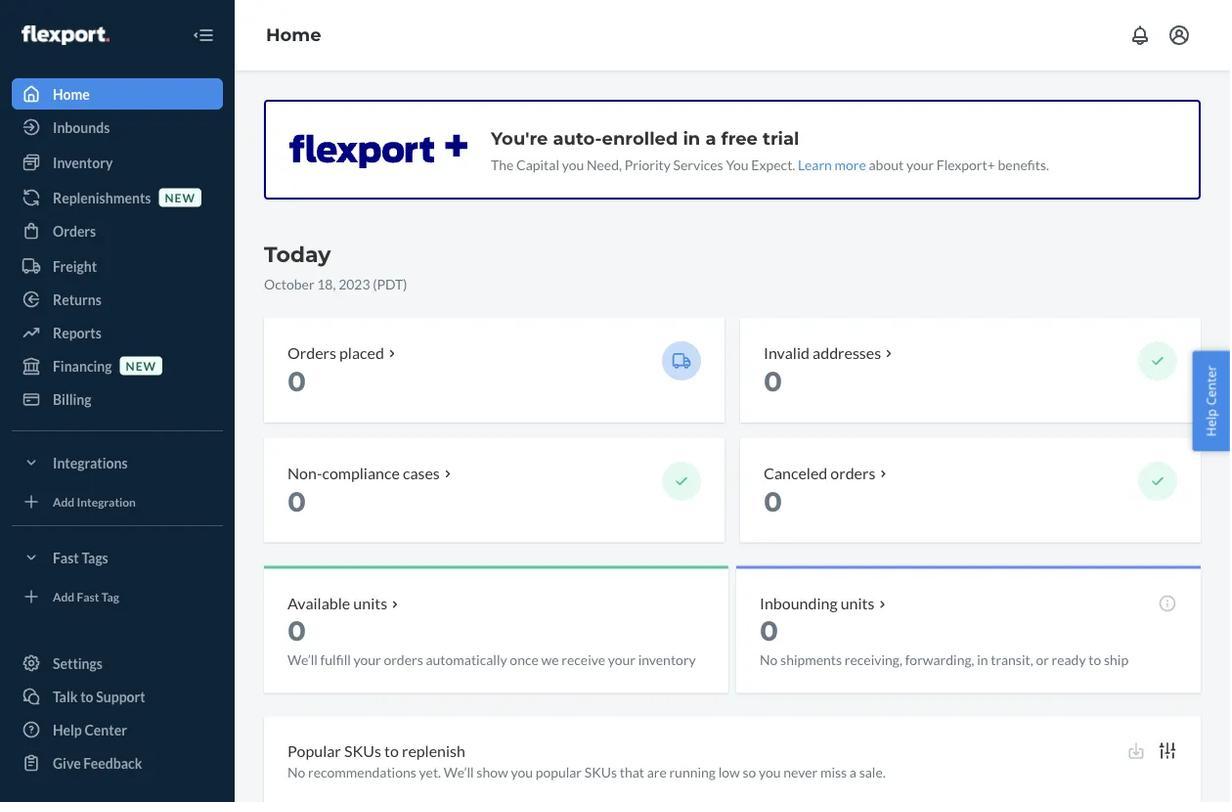 Task type: vqa. For each thing, say whether or not it's contained in the screenshot.
MISS
yes



Task type: describe. For each thing, give the bounding box(es) containing it.
0 horizontal spatial you
[[511, 764, 533, 781]]

0 we'll fulfill your orders automatically once we receive your inventory
[[288, 614, 696, 668]]

add integration
[[53, 494, 136, 509]]

so
[[743, 764, 757, 781]]

to inside button
[[80, 688, 93, 705]]

invalid
[[764, 343, 810, 362]]

18,
[[317, 275, 336, 292]]

addresses
[[813, 343, 882, 362]]

popular
[[288, 742, 341, 761]]

cases
[[403, 463, 440, 482]]

give feedback
[[53, 755, 142, 771]]

orders for orders placed
[[288, 343, 336, 362]]

in inside you're auto-enrolled in a free trial the capital you need, priority services you expect. learn more about your flexport+ benefits.
[[683, 127, 701, 149]]

fast inside dropdown button
[[53, 549, 79, 566]]

tags
[[82, 549, 108, 566]]

today october 18, 2023 ( pdt )
[[264, 241, 407, 292]]

ready
[[1052, 652, 1086, 668]]

support
[[96, 688, 145, 705]]

0 for invalid
[[764, 365, 783, 398]]

more
[[835, 156, 867, 173]]

popular skus to replenish
[[288, 742, 466, 761]]

canceled orders
[[764, 463, 876, 482]]

never
[[784, 764, 818, 781]]

0 horizontal spatial home link
[[12, 78, 223, 110]]

center inside "button"
[[1203, 366, 1220, 406]]

0 vertical spatial home link
[[266, 24, 322, 46]]

units for available units
[[353, 594, 388, 613]]

help inside "button"
[[1203, 409, 1220, 437]]

once
[[510, 652, 539, 668]]

1 horizontal spatial orders
[[831, 463, 876, 482]]

available
[[288, 594, 350, 613]]

compliance
[[322, 463, 400, 482]]

add integration link
[[12, 486, 223, 518]]

settings
[[53, 655, 103, 672]]

about
[[869, 156, 904, 173]]

learn more link
[[798, 156, 867, 173]]

are
[[647, 764, 667, 781]]

yet.
[[419, 764, 441, 781]]

learn
[[798, 156, 832, 173]]

recommendations
[[308, 764, 417, 781]]

show
[[477, 764, 508, 781]]

flexport+
[[937, 156, 996, 173]]

inbounds link
[[12, 112, 223, 143]]

2023
[[339, 275, 370, 292]]

replenishments
[[53, 189, 151, 206]]

tag
[[101, 589, 119, 604]]

available units
[[288, 594, 388, 613]]

to inside '0 no shipments receiving, forwarding, in transit, or ready to ship'
[[1089, 652, 1102, 668]]

0 no shipments receiving, forwarding, in transit, or ready to ship
[[760, 614, 1129, 668]]

add fast tag
[[53, 589, 119, 604]]

october
[[264, 275, 315, 292]]

0 horizontal spatial center
[[85, 721, 127, 738]]

placed
[[339, 343, 384, 362]]

fast tags button
[[12, 542, 223, 573]]

fulfill
[[320, 652, 351, 668]]

free
[[722, 127, 758, 149]]

fast tags
[[53, 549, 108, 566]]

0 inside '0 no shipments receiving, forwarding, in transit, or ready to ship'
[[760, 614, 779, 647]]

sale.
[[860, 764, 886, 781]]

low
[[719, 764, 740, 781]]

a inside you're auto-enrolled in a free trial the capital you need, priority services you expect. learn more about your flexport+ benefits.
[[706, 127, 717, 149]]

0 for non-
[[288, 485, 306, 518]]

the
[[491, 156, 514, 173]]

flexport logo image
[[22, 25, 109, 45]]

orders inside 0 we'll fulfill your orders automatically once we receive your inventory
[[384, 652, 423, 668]]

canceled
[[764, 463, 828, 482]]

reports link
[[12, 317, 223, 348]]

financing
[[53, 358, 112, 374]]

inventory
[[638, 652, 696, 668]]

add for add fast tag
[[53, 589, 75, 604]]

no inside '0 no shipments receiving, forwarding, in transit, or ready to ship'
[[760, 652, 778, 668]]

shipments
[[781, 652, 842, 668]]

you inside you're auto-enrolled in a free trial the capital you need, priority services you expect. learn more about your flexport+ benefits.
[[562, 156, 584, 173]]

add fast tag link
[[12, 581, 223, 612]]

1 vertical spatial home
[[53, 86, 90, 102]]

running
[[670, 764, 716, 781]]

you're
[[491, 127, 548, 149]]

(
[[373, 275, 377, 292]]

give feedback button
[[12, 747, 223, 779]]

inbounding
[[760, 594, 838, 613]]

enrolled
[[602, 127, 678, 149]]

give
[[53, 755, 81, 771]]



Task type: locate. For each thing, give the bounding box(es) containing it.
you right show
[[511, 764, 533, 781]]

fast left the tag
[[77, 589, 99, 604]]

capital
[[517, 156, 560, 173]]

0 vertical spatial orders
[[831, 463, 876, 482]]

1 vertical spatial center
[[85, 721, 127, 738]]

new
[[165, 190, 196, 204], [126, 358, 157, 373]]

in left transit,
[[978, 652, 989, 668]]

0 vertical spatial home
[[266, 24, 322, 46]]

your inside you're auto-enrolled in a free trial the capital you need, priority services you expect. learn more about your flexport+ benefits.
[[907, 156, 934, 173]]

to up recommendations
[[384, 742, 399, 761]]

home link
[[266, 24, 322, 46], [12, 78, 223, 110]]

you down auto-
[[562, 156, 584, 173]]

1 vertical spatial help
[[53, 721, 82, 738]]

1 horizontal spatial home link
[[266, 24, 322, 46]]

that
[[620, 764, 645, 781]]

skus
[[344, 742, 381, 761], [585, 764, 617, 781]]

inventory
[[53, 154, 113, 171]]

0 horizontal spatial your
[[354, 652, 381, 668]]

add for add integration
[[53, 494, 75, 509]]

units right available
[[353, 594, 388, 613]]

we'll left fulfill
[[288, 652, 318, 668]]

0 horizontal spatial to
[[80, 688, 93, 705]]

0 horizontal spatial help
[[53, 721, 82, 738]]

close navigation image
[[192, 23, 215, 47]]

your right receive
[[608, 652, 636, 668]]

)
[[403, 275, 407, 292]]

miss
[[821, 764, 847, 781]]

receiving,
[[845, 652, 903, 668]]

0 down non-
[[288, 485, 306, 518]]

2 horizontal spatial to
[[1089, 652, 1102, 668]]

help center button
[[1193, 351, 1231, 451]]

in
[[683, 127, 701, 149], [978, 652, 989, 668]]

0 horizontal spatial orders
[[53, 223, 96, 239]]

0 horizontal spatial a
[[706, 127, 717, 149]]

1 vertical spatial add
[[53, 589, 75, 604]]

expect.
[[752, 156, 796, 173]]

auto-
[[553, 127, 602, 149]]

0 vertical spatial orders
[[53, 223, 96, 239]]

1 horizontal spatial help center
[[1203, 366, 1220, 437]]

integration
[[77, 494, 136, 509]]

freight link
[[12, 250, 223, 282]]

no left shipments
[[760, 652, 778, 668]]

inbounds
[[53, 119, 110, 135]]

no
[[760, 652, 778, 668], [288, 764, 306, 781]]

forwarding,
[[906, 652, 975, 668]]

0 inside 0 we'll fulfill your orders automatically once we receive your inventory
[[288, 614, 306, 647]]

reports
[[53, 324, 102, 341]]

0 horizontal spatial we'll
[[288, 652, 318, 668]]

we'll right yet.
[[444, 764, 474, 781]]

integrations button
[[12, 447, 223, 478]]

home link right close navigation image
[[266, 24, 322, 46]]

billing
[[53, 391, 91, 407]]

pdt
[[377, 275, 403, 292]]

1 horizontal spatial you
[[562, 156, 584, 173]]

add
[[53, 494, 75, 509], [53, 589, 75, 604]]

we'll inside 0 we'll fulfill your orders automatically once we receive your inventory
[[288, 652, 318, 668]]

0 vertical spatial we'll
[[288, 652, 318, 668]]

non-compliance cases
[[288, 463, 440, 482]]

1 horizontal spatial home
[[266, 24, 322, 46]]

feedback
[[83, 755, 142, 771]]

home right close navigation image
[[266, 24, 322, 46]]

0 down inbounding
[[760, 614, 779, 647]]

to right talk
[[80, 688, 93, 705]]

your right fulfill
[[354, 652, 381, 668]]

0 vertical spatial fast
[[53, 549, 79, 566]]

1 vertical spatial home link
[[12, 78, 223, 110]]

non-
[[288, 463, 322, 482]]

1 horizontal spatial skus
[[585, 764, 617, 781]]

0 vertical spatial help
[[1203, 409, 1220, 437]]

skus up recommendations
[[344, 742, 381, 761]]

automatically
[[426, 652, 507, 668]]

1 vertical spatial no
[[288, 764, 306, 781]]

0 vertical spatial skus
[[344, 742, 381, 761]]

help center link
[[12, 714, 223, 745]]

add down fast tags
[[53, 589, 75, 604]]

a left sale.
[[850, 764, 857, 781]]

1 vertical spatial a
[[850, 764, 857, 781]]

returns
[[53, 291, 102, 308]]

0 vertical spatial no
[[760, 652, 778, 668]]

talk to support button
[[12, 681, 223, 712]]

0 horizontal spatial home
[[53, 86, 90, 102]]

0 vertical spatial add
[[53, 494, 75, 509]]

popular
[[536, 764, 582, 781]]

1 horizontal spatial we'll
[[444, 764, 474, 781]]

inbounding units
[[760, 594, 875, 613]]

2 horizontal spatial your
[[907, 156, 934, 173]]

add left integration at the bottom of the page
[[53, 494, 75, 509]]

invalid addresses
[[764, 343, 882, 362]]

0 down canceled
[[764, 485, 783, 518]]

1 vertical spatial new
[[126, 358, 157, 373]]

returns link
[[12, 284, 223, 315]]

you're auto-enrolled in a free trial the capital you need, priority services you expect. learn more about your flexport+ benefits.
[[491, 127, 1050, 173]]

0 horizontal spatial orders
[[384, 652, 423, 668]]

you right the so
[[759, 764, 781, 781]]

in inside '0 no shipments receiving, forwarding, in transit, or ready to ship'
[[978, 652, 989, 668]]

1 vertical spatial help center
[[53, 721, 127, 738]]

2 add from the top
[[53, 589, 75, 604]]

skus left "that"
[[585, 764, 617, 781]]

your right about
[[907, 156, 934, 173]]

ship
[[1104, 652, 1129, 668]]

1 horizontal spatial help
[[1203, 409, 1220, 437]]

units up receiving,
[[841, 594, 875, 613]]

0 horizontal spatial skus
[[344, 742, 381, 761]]

orders right canceled
[[831, 463, 876, 482]]

orders left placed
[[288, 343, 336, 362]]

need,
[[587, 156, 622, 173]]

orders for orders
[[53, 223, 96, 239]]

2 horizontal spatial you
[[759, 764, 781, 781]]

1 vertical spatial fast
[[77, 589, 99, 604]]

new down reports link
[[126, 358, 157, 373]]

in up services
[[683, 127, 701, 149]]

1 horizontal spatial no
[[760, 652, 778, 668]]

1 horizontal spatial a
[[850, 764, 857, 781]]

home up the inbounds
[[53, 86, 90, 102]]

open account menu image
[[1168, 23, 1192, 47]]

center
[[1203, 366, 1220, 406], [85, 721, 127, 738]]

0 vertical spatial to
[[1089, 652, 1102, 668]]

1 horizontal spatial your
[[608, 652, 636, 668]]

integrations
[[53, 454, 128, 471]]

no recommendations yet. we'll show you popular skus that are running low so you never miss a sale.
[[288, 764, 886, 781]]

inventory link
[[12, 147, 223, 178]]

1 vertical spatial to
[[80, 688, 93, 705]]

1 horizontal spatial new
[[165, 190, 196, 204]]

a left free
[[706, 127, 717, 149]]

1 units from the left
[[353, 594, 388, 613]]

talk
[[53, 688, 78, 705]]

receive
[[562, 652, 606, 668]]

0 horizontal spatial units
[[353, 594, 388, 613]]

orders link
[[12, 215, 223, 247]]

0 vertical spatial center
[[1203, 366, 1220, 406]]

transit,
[[991, 652, 1034, 668]]

2 units from the left
[[841, 594, 875, 613]]

1 vertical spatial we'll
[[444, 764, 474, 781]]

or
[[1036, 652, 1049, 668]]

home link up 'inbounds' link in the top left of the page
[[12, 78, 223, 110]]

1 horizontal spatial orders
[[288, 343, 336, 362]]

0 vertical spatial help center
[[1203, 366, 1220, 437]]

home
[[266, 24, 322, 46], [53, 86, 90, 102]]

1 horizontal spatial to
[[384, 742, 399, 761]]

fast
[[53, 549, 79, 566], [77, 589, 99, 604]]

services
[[674, 156, 724, 173]]

help center inside "button"
[[1203, 366, 1220, 437]]

1 horizontal spatial center
[[1203, 366, 1220, 406]]

trial
[[763, 127, 800, 149]]

0 down orders placed
[[288, 365, 306, 398]]

2 vertical spatial to
[[384, 742, 399, 761]]

1 vertical spatial orders
[[288, 343, 336, 362]]

no down popular
[[288, 764, 306, 781]]

priority
[[625, 156, 671, 173]]

1 horizontal spatial in
[[978, 652, 989, 668]]

orders left the automatically
[[384, 652, 423, 668]]

units for inbounding units
[[841, 594, 875, 613]]

1 add from the top
[[53, 494, 75, 509]]

talk to support
[[53, 688, 145, 705]]

fast left tags
[[53, 549, 79, 566]]

you
[[726, 156, 749, 173]]

to left ship
[[1089, 652, 1102, 668]]

1 horizontal spatial units
[[841, 594, 875, 613]]

help
[[1203, 409, 1220, 437], [53, 721, 82, 738]]

0 vertical spatial in
[[683, 127, 701, 149]]

open notifications image
[[1129, 23, 1152, 47]]

0 vertical spatial new
[[165, 190, 196, 204]]

0 for canceled
[[764, 485, 783, 518]]

units
[[353, 594, 388, 613], [841, 594, 875, 613]]

0
[[288, 365, 306, 398], [764, 365, 783, 398], [288, 485, 306, 518], [764, 485, 783, 518], [288, 614, 306, 647], [760, 614, 779, 647]]

your
[[907, 156, 934, 173], [354, 652, 381, 668], [608, 652, 636, 668]]

0 horizontal spatial in
[[683, 127, 701, 149]]

new for replenishments
[[165, 190, 196, 204]]

freight
[[53, 258, 97, 274]]

0 down invalid
[[764, 365, 783, 398]]

1 vertical spatial orders
[[384, 652, 423, 668]]

new for financing
[[126, 358, 157, 373]]

1 vertical spatial in
[[978, 652, 989, 668]]

1 vertical spatial skus
[[585, 764, 617, 781]]

0 for orders
[[288, 365, 306, 398]]

benefits.
[[998, 156, 1050, 173]]

help center
[[1203, 366, 1220, 437], [53, 721, 127, 738]]

billing link
[[12, 383, 223, 415]]

0 horizontal spatial new
[[126, 358, 157, 373]]

0 down available
[[288, 614, 306, 647]]

today
[[264, 241, 331, 268]]

we
[[541, 652, 559, 668]]

0 horizontal spatial help center
[[53, 721, 127, 738]]

0 vertical spatial a
[[706, 127, 717, 149]]

replenish
[[402, 742, 466, 761]]

0 horizontal spatial no
[[288, 764, 306, 781]]

new up "orders" link
[[165, 190, 196, 204]]

orders up freight
[[53, 223, 96, 239]]



